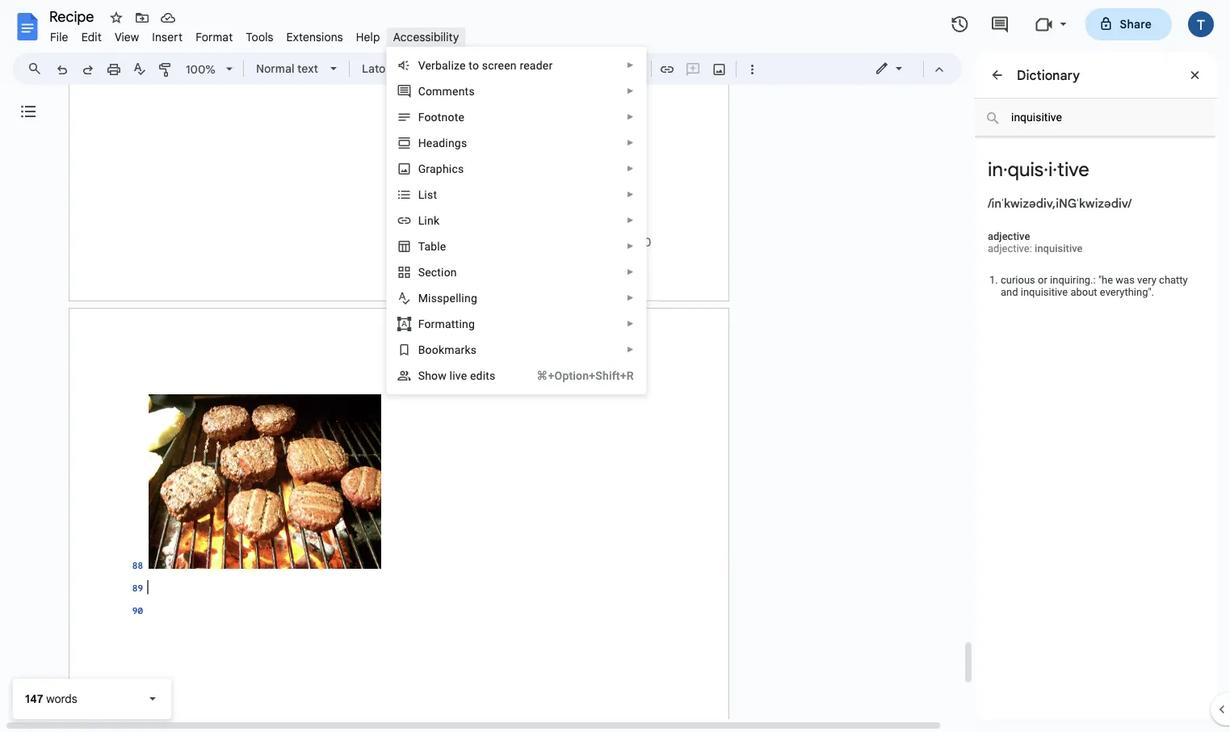 Task type: vqa. For each thing, say whether or not it's contained in the screenshot.
Simple Light's Simple
no



Task type: locate. For each thing, give the bounding box(es) containing it.
words
[[46, 692, 77, 706]]

adjective:
[[988, 242, 1033, 255]]

1 ► from the top
[[627, 61, 635, 70]]

/ up was
[[1128, 196, 1132, 211]]

and
[[1001, 286, 1019, 298]]

► for l ist
[[627, 190, 635, 199]]

9 ► from the top
[[627, 267, 635, 277]]

► for c omments
[[627, 86, 635, 96]]

inquisitive right and
[[1021, 286, 1068, 298]]

verbalize to s creen reader
[[418, 59, 553, 72]]

/ up adjective
[[988, 196, 992, 211]]

0 vertical spatial inquisitive
[[1035, 242, 1083, 255]]

edit
[[81, 30, 102, 44]]

verbalize
[[418, 59, 466, 72]]

inquisitive inside "he was very chatty and inquisitive about everything"
[[1021, 286, 1068, 298]]

/ inˈkwizədiv, ingˈkwizədiv /
[[988, 196, 1132, 211]]

normal text
[[256, 61, 318, 76]]

raphics
[[426, 162, 464, 175]]

►
[[627, 61, 635, 70], [627, 86, 635, 96], [627, 112, 635, 122], [627, 138, 635, 147], [627, 164, 635, 173], [627, 190, 635, 199], [627, 216, 635, 225], [627, 242, 635, 251], [627, 267, 635, 277], [627, 293, 635, 303], [627, 319, 635, 328], [627, 345, 635, 354]]

► for b ookmarks
[[627, 345, 635, 354]]

10 ► from the top
[[627, 293, 635, 303]]

6 ► from the top
[[627, 190, 635, 199]]

l
[[418, 188, 425, 201]]

8 ► from the top
[[627, 242, 635, 251]]

insert
[[152, 30, 183, 44]]

⌘+option+shift+r
[[537, 369, 634, 382]]

to
[[469, 59, 479, 72]]

0 horizontal spatial /
[[988, 196, 992, 211]]

graphics g element
[[418, 162, 469, 175]]

/
[[988, 196, 992, 211], [1128, 196, 1132, 211]]

11 ► from the top
[[627, 319, 635, 328]]

inquisitive inside adjective adjective: inquisitive
[[1035, 242, 1083, 255]]

.
[[1152, 286, 1155, 298]]

► for g raphics
[[627, 164, 635, 173]]

menu bar banner
[[0, 0, 1231, 732]]

list l element
[[418, 188, 442, 201]]

sect i on
[[418, 265, 457, 279]]

dictionary
[[1017, 67, 1081, 83]]

t able
[[418, 240, 446, 253]]

about
[[1071, 286, 1098, 298]]

Rename text field
[[44, 6, 103, 26]]

147 words
[[25, 692, 77, 706]]

able
[[425, 240, 446, 253]]

everything"
[[1100, 286, 1152, 298]]

bookmarks b element
[[418, 343, 482, 356]]

12 ► from the top
[[627, 345, 635, 354]]

extensions menu item
[[280, 27, 350, 46]]

help menu item
[[350, 27, 387, 46]]

menu
[[387, 0, 647, 732]]

rmatting
[[431, 317, 475, 330]]

accessibility
[[393, 30, 459, 44]]

lato
[[362, 61, 386, 76]]

i
[[441, 265, 444, 279]]

on
[[444, 265, 457, 279]]

ote
[[448, 110, 465, 124]]

creen
[[488, 59, 517, 72]]

file menu item
[[44, 27, 75, 46]]

was
[[1116, 274, 1135, 286]]

inquisitive up curious or inquiring.
[[1035, 242, 1083, 255]]

section i element
[[418, 265, 462, 279]]

⌘+option+shift+r element
[[517, 368, 634, 384]]

dictionary heading
[[1017, 65, 1081, 85]]

eadings
[[427, 136, 467, 149]]

ingˈkwizədiv
[[1056, 196, 1128, 211]]

s
[[482, 59, 488, 72]]

inquiring.
[[1051, 274, 1094, 286]]

or
[[1038, 274, 1048, 286]]

5 ► from the top
[[627, 164, 635, 173]]

extensions
[[287, 30, 343, 44]]

normal
[[256, 61, 295, 76]]

verbalize to screen reader s element
[[418, 59, 558, 72]]

3 ► from the top
[[627, 112, 635, 122]]

isspelling
[[428, 291, 478, 305]]

m
[[418, 291, 428, 305]]

menu bar containing file
[[44, 21, 466, 48]]

1 vertical spatial inquisitive
[[1021, 286, 1068, 298]]

share button
[[1086, 8, 1172, 40]]

foot n ote
[[418, 110, 465, 124]]

h eadings
[[418, 136, 467, 149]]

1 horizontal spatial /
[[1128, 196, 1132, 211]]

2 ► from the top
[[627, 86, 635, 96]]

7 ► from the top
[[627, 216, 635, 225]]

4 ► from the top
[[627, 138, 635, 147]]

inquisitive
[[1035, 242, 1083, 255], [1021, 286, 1068, 298]]

edit menu item
[[75, 27, 108, 46]]

curious
[[1001, 274, 1036, 286]]

styles list. normal text selected. option
[[256, 57, 321, 80]]

Zoom field
[[179, 57, 240, 82]]

menu bar
[[44, 21, 466, 48]]

headings h element
[[418, 136, 472, 149]]

c omments
[[418, 84, 475, 98]]

file
[[50, 30, 68, 44]]

f
[[418, 317, 425, 330]]

"he was very chatty and inquisitive about everything"
[[1001, 274, 1188, 298]]

chatty
[[1160, 274, 1188, 286]]

► for lin k
[[627, 216, 635, 225]]



Task type: describe. For each thing, give the bounding box(es) containing it.
lin k
[[418, 214, 440, 227]]

adjective adjective: inquisitive
[[988, 230, 1083, 255]]

b
[[418, 343, 425, 356]]

insert image image
[[711, 57, 729, 80]]

link k element
[[418, 214, 445, 227]]

omments
[[426, 84, 475, 98]]

reader
[[520, 59, 553, 72]]

dictionary results for inquisitive section
[[975, 53, 1218, 732]]

h
[[418, 136, 427, 149]]

liv
[[450, 369, 461, 382]]

main toolbar
[[48, 0, 765, 627]]

inˈkwizədiv,
[[992, 196, 1056, 211]]

help
[[356, 30, 380, 44]]

► for ote
[[627, 112, 635, 122]]

k
[[434, 214, 440, 227]]

misspelling m element
[[418, 291, 482, 305]]

ist
[[425, 188, 437, 201]]

very
[[1138, 274, 1157, 286]]

l ist
[[418, 188, 437, 201]]

c
[[418, 84, 426, 98]]

Zoom text field
[[182, 58, 221, 81]]

text
[[297, 61, 318, 76]]

n
[[442, 110, 448, 124]]

2 / from the left
[[1128, 196, 1132, 211]]

adjective
[[988, 230, 1031, 242]]

share
[[1120, 17, 1152, 31]]

ookmarks
[[425, 343, 477, 356]]

insert menu item
[[146, 27, 189, 46]]

comments c element
[[418, 84, 480, 98]]

Menus field
[[20, 57, 56, 80]]

► for h eadings
[[627, 138, 635, 147]]

g
[[418, 162, 426, 175]]

g raphics
[[418, 162, 464, 175]]

lin
[[418, 214, 434, 227]]

► for rmatting
[[627, 319, 635, 328]]

edits
[[470, 369, 496, 382]]

in·quis·i·tive application
[[0, 0, 1231, 732]]

147
[[25, 692, 43, 706]]

► for m isspelling
[[627, 293, 635, 303]]

show liv e edits
[[418, 369, 496, 382]]

e
[[461, 369, 467, 382]]

show
[[418, 369, 447, 382]]

Star checkbox
[[105, 6, 128, 29]]

t
[[418, 240, 425, 253]]

foot
[[418, 110, 442, 124]]

format
[[196, 30, 233, 44]]

footnote n element
[[418, 110, 470, 124]]

formatting o element
[[418, 317, 480, 330]]

menu containing verbalize to
[[387, 0, 647, 732]]

curious or inquiring.
[[1001, 274, 1094, 286]]

► for t able
[[627, 242, 635, 251]]

m isspelling
[[418, 291, 478, 305]]

mode and view toolbar
[[863, 53, 953, 85]]

"he
[[1099, 274, 1114, 286]]

tools
[[246, 30, 274, 44]]

table t element
[[418, 240, 451, 253]]

f o rmatting
[[418, 317, 475, 330]]

format menu item
[[189, 27, 240, 46]]

► for creen reader
[[627, 61, 635, 70]]

view
[[115, 30, 139, 44]]

o
[[425, 317, 431, 330]]

in·quis·i·tive
[[988, 158, 1090, 182]]

view menu item
[[108, 27, 146, 46]]

tools menu item
[[240, 27, 280, 46]]

sect
[[418, 265, 441, 279]]

► for on
[[627, 267, 635, 277]]

Search dictionary text field
[[975, 99, 1216, 137]]

b ookmarks
[[418, 343, 477, 356]]

show live edits e element
[[418, 369, 501, 382]]

accessibility menu item
[[387, 27, 466, 46]]

menu bar inside menu bar banner
[[44, 21, 466, 48]]

:
[[1094, 274, 1096, 286]]

1 / from the left
[[988, 196, 992, 211]]

font list. lato selected. option
[[362, 57, 406, 80]]



